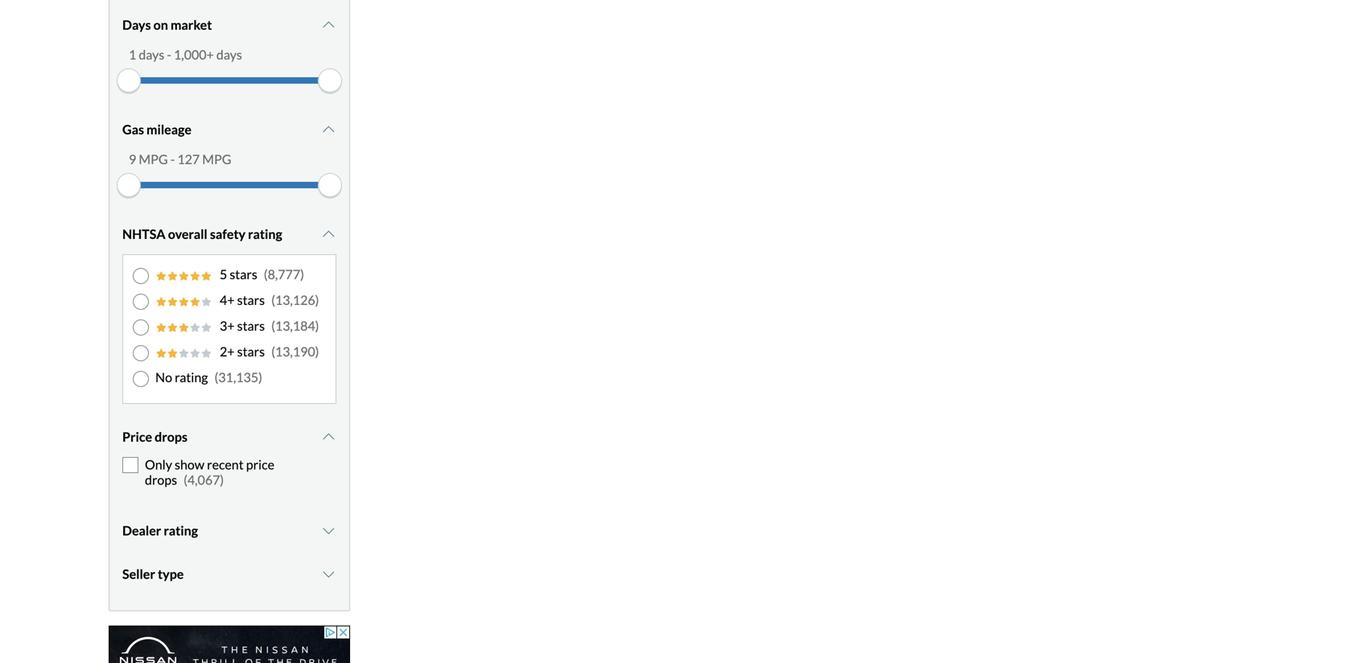 Task type: vqa. For each thing, say whether or not it's contained in the screenshot.
Seller type Dropdown Button
yes



Task type: describe. For each thing, give the bounding box(es) containing it.
1,000+
[[174, 47, 214, 62]]

days on market button
[[122, 5, 337, 45]]

mileage
[[147, 122, 192, 137]]

no
[[155, 370, 172, 385]]

price
[[246, 457, 275, 473]]

9
[[129, 151, 136, 167]]

5
[[220, 266, 227, 282]]

(8,777)
[[264, 266, 304, 282]]

rating for dealer rating
[[164, 523, 198, 539]]

3+
[[220, 318, 235, 334]]

4+
[[220, 292, 235, 308]]

price drops button
[[122, 417, 337, 457]]

chevron down image for price drops
[[321, 431, 337, 444]]

price
[[122, 429, 152, 445]]

no rating (31,135)
[[155, 370, 262, 385]]

rating for no rating (31,135)
[[175, 370, 208, 385]]

price drops
[[122, 429, 188, 445]]

nhtsa overall safety rating button
[[122, 214, 337, 254]]

days on market
[[122, 17, 212, 33]]

127
[[177, 151, 200, 167]]

gas
[[122, 122, 144, 137]]

seller
[[122, 566, 155, 582]]

market
[[171, 17, 212, 33]]

on
[[154, 17, 168, 33]]

seller type
[[122, 566, 184, 582]]

nhtsa
[[122, 226, 166, 242]]

stars for 2+ stars
[[237, 344, 265, 359]]

type
[[158, 566, 184, 582]]

stars for 3+ stars
[[237, 318, 265, 334]]

5 stars
[[220, 266, 257, 282]]

1 mpg from the left
[[139, 151, 168, 167]]

recent
[[207, 457, 244, 473]]

days
[[122, 17, 151, 33]]

stars for 5 stars
[[230, 266, 257, 282]]

safety
[[210, 226, 246, 242]]

(13,126)
[[271, 292, 319, 308]]



Task type: locate. For each thing, give the bounding box(es) containing it.
dealer rating button
[[122, 511, 337, 551]]

stars right '4+'
[[237, 292, 265, 308]]

advertisement region
[[109, 626, 350, 663]]

2 vertical spatial chevron down image
[[321, 524, 337, 537]]

seller type button
[[122, 554, 337, 594]]

stars
[[230, 266, 257, 282], [237, 292, 265, 308], [237, 318, 265, 334], [237, 344, 265, 359]]

days right 1 on the top left
[[139, 47, 164, 62]]

(13,190)
[[271, 344, 319, 359]]

days down days on market dropdown button
[[217, 47, 242, 62]]

4+ stars
[[220, 292, 265, 308]]

rating inside the nhtsa overall safety rating dropdown button
[[248, 226, 282, 242]]

nhtsa overall safety rating
[[122, 226, 282, 242]]

only
[[145, 457, 172, 473]]

0 vertical spatial rating
[[248, 226, 282, 242]]

drops
[[155, 429, 188, 445], [145, 472, 177, 488]]

chevron down image for dealer rating
[[321, 524, 337, 537]]

days
[[139, 47, 164, 62], [217, 47, 242, 62]]

drops inside dropdown button
[[155, 429, 188, 445]]

0 vertical spatial -
[[167, 47, 171, 62]]

- left 1,000+ on the left top
[[167, 47, 171, 62]]

1 chevron down image from the top
[[321, 18, 337, 31]]

chevron down image
[[321, 228, 337, 241], [321, 431, 337, 444], [321, 524, 337, 537]]

chevron down image inside 'gas mileage' dropdown button
[[321, 123, 337, 136]]

(4,067)
[[184, 472, 224, 488]]

drops up only
[[155, 429, 188, 445]]

gas mileage
[[122, 122, 192, 137]]

only show recent price drops
[[145, 457, 275, 488]]

rating inside "dealer rating" dropdown button
[[164, 523, 198, 539]]

stars right 3+
[[237, 318, 265, 334]]

1 chevron down image from the top
[[321, 228, 337, 241]]

stars right 5
[[230, 266, 257, 282]]

chevron down image inside "dealer rating" dropdown button
[[321, 524, 337, 537]]

0 vertical spatial chevron down image
[[321, 228, 337, 241]]

chevron down image inside seller type dropdown button
[[321, 568, 337, 581]]

9 mpg - 127 mpg
[[129, 151, 231, 167]]

gas mileage button
[[122, 109, 337, 150]]

1 horizontal spatial mpg
[[202, 151, 231, 167]]

0 horizontal spatial days
[[139, 47, 164, 62]]

mpg
[[139, 151, 168, 167], [202, 151, 231, 167]]

1 vertical spatial drops
[[145, 472, 177, 488]]

1 vertical spatial chevron down image
[[321, 431, 337, 444]]

rating
[[248, 226, 282, 242], [175, 370, 208, 385], [164, 523, 198, 539]]

rating right no
[[175, 370, 208, 385]]

mpg right 9
[[139, 151, 168, 167]]

dealer
[[122, 523, 161, 539]]

3 chevron down image from the top
[[321, 524, 337, 537]]

2 vertical spatial rating
[[164, 523, 198, 539]]

1 days from the left
[[139, 47, 164, 62]]

(13,184)
[[271, 318, 319, 334]]

1 vertical spatial chevron down image
[[321, 123, 337, 136]]

show
[[175, 457, 205, 473]]

chevron down image inside price drops dropdown button
[[321, 431, 337, 444]]

drops left (4,067)
[[145, 472, 177, 488]]

- for mpg
[[170, 151, 175, 167]]

1 horizontal spatial days
[[217, 47, 242, 62]]

3 chevron down image from the top
[[321, 568, 337, 581]]

2 vertical spatial chevron down image
[[321, 568, 337, 581]]

mpg right 127
[[202, 151, 231, 167]]

rating right safety
[[248, 226, 282, 242]]

dealer rating
[[122, 523, 198, 539]]

2 chevron down image from the top
[[321, 431, 337, 444]]

chevron down image for 9 mpg - 127 mpg
[[321, 123, 337, 136]]

0 vertical spatial drops
[[155, 429, 188, 445]]

2 days from the left
[[217, 47, 242, 62]]

2+ stars
[[220, 344, 265, 359]]

chevron down image
[[321, 18, 337, 31], [321, 123, 337, 136], [321, 568, 337, 581]]

drops inside only show recent price drops
[[145, 472, 177, 488]]

1 vertical spatial -
[[170, 151, 175, 167]]

1 days - 1,000+ days
[[129, 47, 242, 62]]

chevron down image for 1 days - 1,000+ days
[[321, 18, 337, 31]]

3+ stars
[[220, 318, 265, 334]]

chevron down image inside the nhtsa overall safety rating dropdown button
[[321, 228, 337, 241]]

-
[[167, 47, 171, 62], [170, 151, 175, 167]]

1 vertical spatial rating
[[175, 370, 208, 385]]

2+
[[220, 344, 235, 359]]

rating right dealer
[[164, 523, 198, 539]]

chevron down image for nhtsa overall safety rating
[[321, 228, 337, 241]]

0 horizontal spatial mpg
[[139, 151, 168, 167]]

1
[[129, 47, 136, 62]]

stars right 2+
[[237, 344, 265, 359]]

2 mpg from the left
[[202, 151, 231, 167]]

chevron down image inside days on market dropdown button
[[321, 18, 337, 31]]

stars for 4+ stars
[[237, 292, 265, 308]]

0 vertical spatial chevron down image
[[321, 18, 337, 31]]

- for days
[[167, 47, 171, 62]]

(31,135)
[[215, 370, 262, 385]]

- left 127
[[170, 151, 175, 167]]

2 chevron down image from the top
[[321, 123, 337, 136]]

overall
[[168, 226, 208, 242]]



